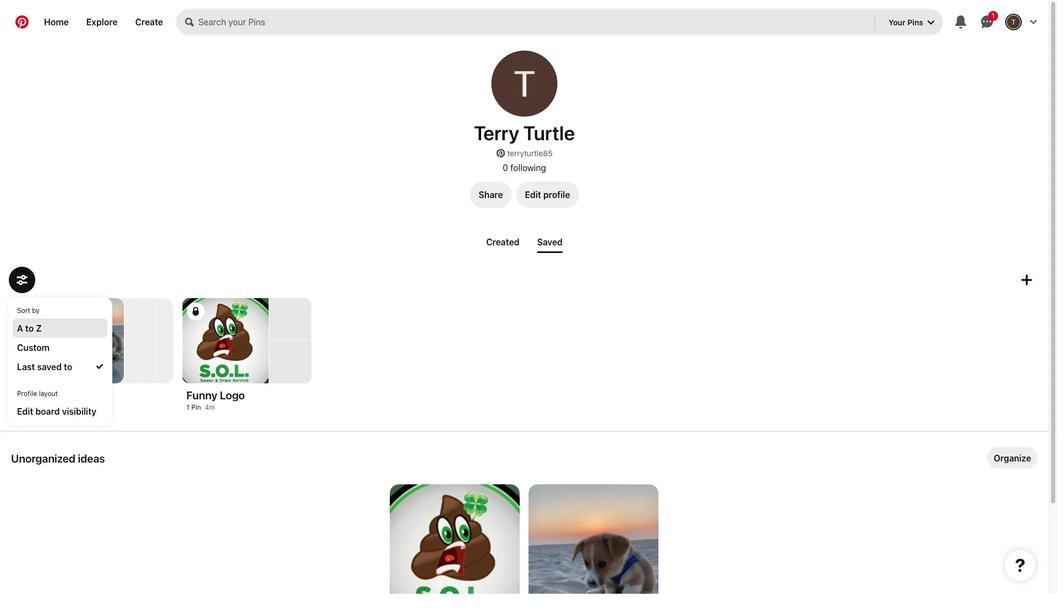 Task type: locate. For each thing, give the bounding box(es) containing it.
1 horizontal spatial 1
[[186, 404, 190, 412]]

0 horizontal spatial to
[[25, 323, 34, 334]]

your
[[889, 17, 906, 27]]

1 horizontal spatial pins
[[908, 17, 924, 27]]

created link
[[482, 232, 524, 252]]

0 following
[[503, 163, 546, 173]]

terry
[[474, 121, 520, 145]]

sort
[[17, 307, 30, 315]]

1 horizontal spatial pin
[[191, 404, 201, 412]]

1 inside funny logo 1 pin 4m
[[186, 404, 190, 412]]

edit inside profile layout element
[[17, 407, 33, 417]]

edit
[[525, 190, 541, 200], [17, 407, 33, 417]]

secret board icon image
[[191, 307, 200, 316]]

edit down profile
[[17, 407, 33, 417]]

1 horizontal spatial to
[[64, 362, 72, 372]]

2 this contains an image of: image from the left
[[529, 485, 659, 595]]

edit board visibility
[[17, 407, 96, 417]]

to
[[25, 323, 34, 334], [64, 362, 72, 372]]

a
[[17, 323, 23, 334]]

pin left 6d
[[53, 404, 62, 412]]

z
[[36, 323, 42, 334]]

2 horizontal spatial 1
[[992, 12, 995, 20]]

pins for all
[[63, 389, 85, 402]]

to right saved
[[64, 362, 72, 372]]

logo
[[220, 389, 245, 402]]

2 pin image image from the left
[[93, 299, 156, 384]]

unorganized ideas
[[11, 452, 105, 465]]

create
[[135, 17, 163, 27]]

this contains an image of: image
[[390, 485, 520, 595], [529, 485, 659, 595]]

1 inside all pins 1 pin 6d
[[48, 404, 51, 412]]

0 vertical spatial pins
[[908, 17, 924, 27]]

Search text field
[[198, 9, 873, 35]]

1 horizontal spatial this contains an image of: image
[[529, 485, 659, 595]]

1 down funny
[[186, 404, 190, 412]]

create link
[[126, 9, 172, 35]]

0 horizontal spatial pin
[[53, 404, 62, 412]]

profile layout element
[[13, 386, 107, 421]]

1 vertical spatial to
[[64, 362, 72, 372]]

pin for all
[[53, 404, 62, 412]]

a to z menu item
[[13, 319, 107, 338]]

saved link
[[533, 232, 567, 253]]

edit inside button
[[525, 190, 541, 200]]

edit for edit profile
[[525, 190, 541, 200]]

your pins
[[889, 17, 924, 27]]

allpins image
[[44, 299, 108, 384], [60, 299, 124, 384]]

0 vertical spatial edit
[[525, 190, 541, 200]]

1 this contains an image of: image from the left
[[390, 485, 520, 595]]

pins left dropdown 'icon'
[[908, 17, 924, 27]]

1 left terry turtle image
[[992, 12, 995, 20]]

profile layout
[[17, 390, 58, 398]]

created
[[487, 237, 520, 247]]

pins
[[908, 17, 924, 27], [63, 389, 85, 402]]

pins inside all pins 1 pin 6d
[[63, 389, 85, 402]]

1 pin from the left
[[53, 404, 62, 412]]

profile
[[544, 190, 570, 200]]

edit profile
[[525, 190, 570, 200]]

0 horizontal spatial edit
[[17, 407, 33, 417]]

1 button
[[975, 9, 1001, 35]]

list
[[0, 485, 1049, 595]]

0 horizontal spatial 1
[[48, 404, 51, 412]]

1 vertical spatial edit
[[17, 407, 33, 417]]

2 pin from the left
[[191, 404, 201, 412]]

0 vertical spatial to
[[25, 323, 34, 334]]

pins inside your pins button
[[908, 17, 924, 27]]

home
[[44, 17, 69, 27]]

share button
[[470, 182, 512, 208]]

0 horizontal spatial pins
[[63, 389, 85, 402]]

pin
[[53, 404, 62, 412], [191, 404, 201, 412]]

to left z
[[25, 323, 34, 334]]

1 horizontal spatial edit
[[525, 190, 541, 200]]

pin image image
[[76, 299, 140, 384], [93, 299, 156, 384], [109, 299, 173, 384]]

your pins button
[[880, 9, 944, 35]]

1 down all
[[48, 404, 51, 412]]

1
[[992, 12, 995, 20], [48, 404, 51, 412], [186, 404, 190, 412]]

0
[[503, 163, 508, 173]]

visibility
[[62, 407, 96, 417]]

share
[[479, 190, 503, 200]]

1 for funny logo
[[186, 404, 190, 412]]

1 vertical spatial pins
[[63, 389, 85, 402]]

4m
[[205, 404, 215, 412]]

pin inside funny logo 1 pin 4m
[[191, 404, 201, 412]]

0 horizontal spatial this contains an image of: image
[[390, 485, 520, 595]]

pin inside all pins 1 pin 6d
[[53, 404, 62, 412]]

pins for your
[[908, 17, 924, 27]]

pins up 6d
[[63, 389, 85, 402]]

to inside a to z "menu item"
[[25, 323, 34, 334]]

pin left 4m
[[191, 404, 201, 412]]

pin for funny
[[191, 404, 201, 412]]

edit left profile
[[525, 190, 541, 200]]

1 pin image image from the left
[[76, 299, 140, 384]]



Task type: vqa. For each thing, say whether or not it's contained in the screenshot.
pinterest.
no



Task type: describe. For each thing, give the bounding box(es) containing it.
home link
[[35, 9, 78, 35]]

terryturtle85
[[508, 149, 553, 158]]

ideas
[[78, 452, 105, 465]]

profile
[[17, 390, 37, 398]]

2 allpins image from the left
[[60, 299, 124, 384]]

6d
[[66, 404, 74, 412]]

last saved to
[[17, 362, 72, 372]]

1 inside button
[[992, 12, 995, 20]]

search icon image
[[185, 18, 194, 26]]

sort by element
[[13, 302, 107, 377]]

all pins 1 pin 6d
[[48, 389, 85, 412]]

saved
[[37, 362, 62, 372]]

selected item image
[[96, 364, 103, 370]]

board
[[35, 407, 60, 417]]

custom
[[17, 343, 50, 353]]

terry turtle
[[474, 121, 575, 145]]

funny logo 1 pin 4m
[[186, 389, 245, 412]]

organize
[[994, 453, 1032, 464]]

edit for edit board visibility
[[17, 407, 33, 417]]

1 for all pins
[[48, 404, 51, 412]]

edit profile button
[[516, 182, 579, 208]]

sort by
[[17, 307, 40, 315]]

dropdown image
[[928, 19, 935, 26]]

explore
[[86, 17, 118, 27]]

funny
[[186, 389, 217, 402]]

turtle
[[524, 121, 575, 145]]

saved
[[537, 237, 563, 247]]

3 pin image image from the left
[[109, 299, 173, 384]]

by
[[32, 307, 40, 315]]

1 allpins image from the left
[[44, 299, 108, 384]]

unorganized
[[11, 452, 75, 465]]

following
[[511, 163, 546, 173]]

pinterest image
[[497, 149, 505, 158]]

terry turtle image
[[1008, 15, 1021, 29]]

all
[[48, 389, 61, 402]]

last
[[17, 362, 35, 372]]

terryturtle85 image
[[492, 51, 558, 117]]

organize button
[[988, 448, 1038, 470]]

explore link
[[78, 9, 126, 35]]

layout
[[39, 390, 58, 398]]

a to z
[[17, 323, 42, 334]]



